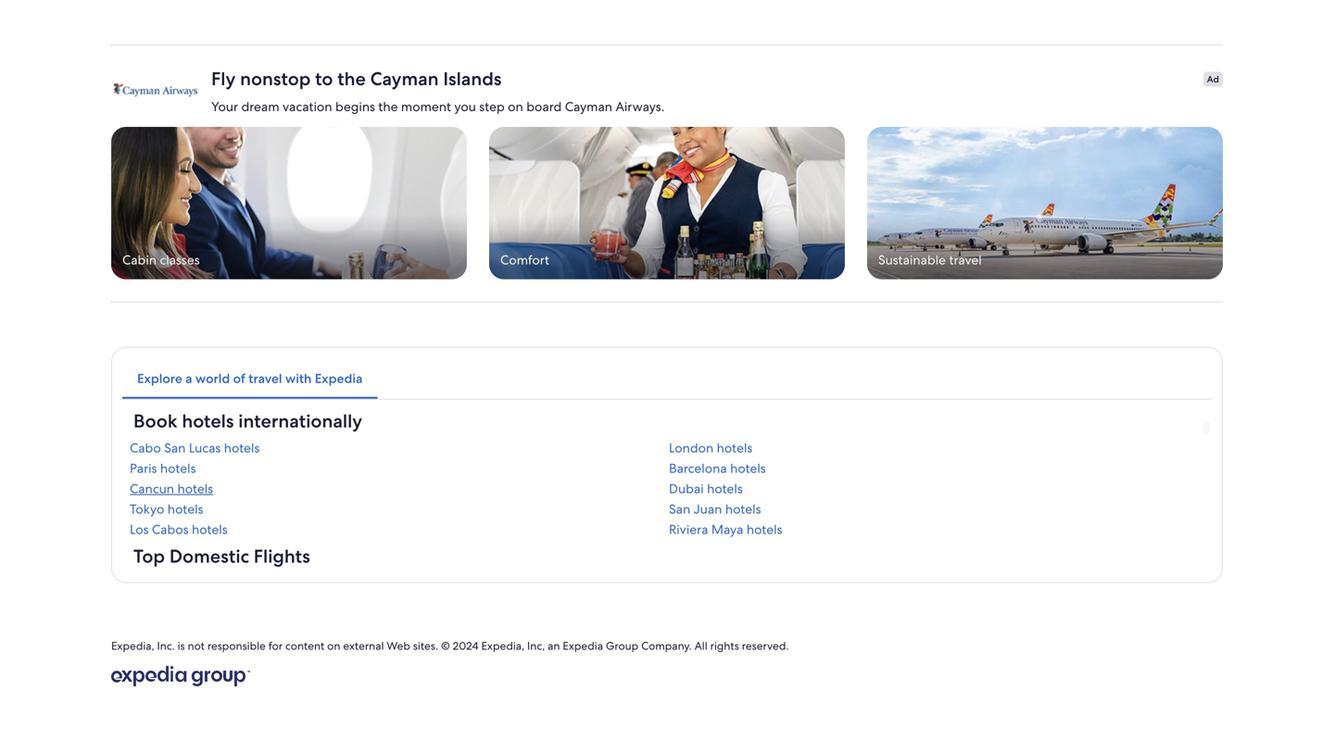Task type: describe. For each thing, give the bounding box(es) containing it.
airways.
[[616, 98, 665, 115]]

board
[[526, 98, 562, 115]]

los
[[130, 521, 149, 538]]

barcelona
[[669, 460, 727, 477]]

0 horizontal spatial cayman
[[370, 67, 439, 91]]

juan
[[694, 501, 722, 518]]

cabos
[[152, 521, 189, 538]]

london hotels paris hotels
[[130, 440, 753, 477]]

external
[[343, 639, 384, 653]]

2024
[[453, 639, 479, 653]]

explore a world of travel with expedia
[[137, 370, 363, 387]]

london
[[669, 440, 714, 457]]

san inside the san juan hotels los cabos hotels
[[669, 501, 690, 518]]

to
[[315, 67, 333, 91]]

content
[[285, 639, 325, 653]]

moment
[[401, 98, 451, 115]]

internationally
[[238, 409, 362, 433]]

fly
[[211, 67, 236, 91]]

top
[[133, 545, 165, 569]]

islands
[[443, 67, 502, 91]]

expedia group logo image
[[111, 666, 250, 686]]

ad image for comfort
[[489, 127, 845, 280]]

dubai
[[669, 481, 704, 497]]

inc.
[[157, 639, 175, 653]]

expedia, inc. is not responsible for content on external web sites. © 2024 expedia, inc, an expedia group company. all rights reserved.
[[111, 639, 789, 653]]

1 vertical spatial travel
[[249, 370, 282, 387]]

world
[[195, 370, 230, 387]]

cabo
[[130, 440, 161, 457]]

your dream vacation begins the moment you step on board cayman airways. link
[[211, 90, 1192, 116]]

2 expedia, from the left
[[481, 639, 525, 653]]

1 vertical spatial on
[[327, 639, 340, 653]]

0 vertical spatial san
[[164, 440, 186, 457]]

rights
[[710, 639, 739, 653]]

on inside fly nonstop to the cayman islands your dream vacation begins the moment you step on board cayman airways.
[[508, 98, 523, 115]]

©
[[441, 639, 450, 653]]

book hotels internationally
[[133, 409, 362, 433]]

paris
[[130, 460, 157, 477]]

riviera
[[669, 521, 708, 538]]

ad
[[1207, 73, 1219, 85]]

1 vertical spatial expedia
[[563, 639, 603, 653]]

lucas
[[189, 440, 221, 457]]

with
[[285, 370, 312, 387]]

classes
[[160, 252, 200, 268]]

cancun hotels link
[[130, 481, 665, 497]]

is
[[178, 639, 185, 653]]

cabin classes
[[122, 252, 200, 268]]

flights
[[254, 545, 310, 569]]

barcelona hotels link
[[669, 460, 1205, 477]]

maya
[[711, 521, 744, 538]]

los cabos hotels link
[[130, 521, 665, 538]]

sites.
[[413, 639, 438, 653]]

domestic
[[169, 545, 249, 569]]

riviera maya hotels
[[669, 521, 782, 538]]

0 vertical spatial travel
[[949, 252, 982, 268]]

san juan hotels link
[[669, 501, 1205, 518]]

responsible
[[207, 639, 266, 653]]



Task type: vqa. For each thing, say whether or not it's contained in the screenshot.
the Shop travel "ICON"
no



Task type: locate. For each thing, give the bounding box(es) containing it.
cancun
[[130, 481, 174, 497]]

1 vertical spatial cayman
[[565, 98, 612, 115]]

hotels
[[182, 409, 234, 433], [224, 440, 260, 457], [717, 440, 753, 457], [160, 460, 196, 477], [730, 460, 766, 477], [177, 481, 213, 497], [707, 481, 743, 497], [168, 501, 203, 518], [725, 501, 761, 518], [192, 521, 228, 538], [747, 521, 782, 538]]

0 horizontal spatial expedia,
[[111, 639, 154, 653]]

san down dubai
[[669, 501, 690, 518]]

1 vertical spatial san
[[669, 501, 690, 518]]

0 vertical spatial expedia
[[315, 370, 363, 387]]

fly nonstop to the cayman islands link
[[211, 67, 1192, 91]]

vacation
[[283, 98, 332, 115]]

web
[[387, 639, 410, 653]]

1 horizontal spatial expedia
[[563, 639, 603, 653]]

sustainable
[[878, 252, 946, 268]]

cayman
[[370, 67, 439, 91], [565, 98, 612, 115]]

0 horizontal spatial ad image
[[111, 127, 467, 280]]

1 ad image from the left
[[111, 127, 467, 280]]

tokyo hotels link
[[130, 501, 665, 518]]

the right begins
[[378, 98, 398, 115]]

group
[[606, 639, 639, 653]]

1 horizontal spatial san
[[669, 501, 690, 518]]

for
[[268, 639, 283, 653]]

san
[[164, 440, 186, 457], [669, 501, 690, 518]]

cayman up moment
[[370, 67, 439, 91]]

explore a world of travel with expedia link
[[122, 358, 377, 399]]

san juan hotels los cabos hotels
[[130, 501, 761, 538]]

expedia
[[315, 370, 363, 387], [563, 639, 603, 653]]

travel right sustainable
[[949, 252, 982, 268]]

comfort
[[500, 252, 549, 268]]

reserved.
[[742, 639, 789, 653]]

paris hotels link
[[130, 460, 665, 477]]

1 horizontal spatial ad image
[[489, 127, 845, 280]]

1 horizontal spatial the
[[378, 98, 398, 115]]

expedia, left inc.
[[111, 639, 154, 653]]

3 ad image from the left
[[867, 127, 1223, 280]]

cabo san lucas hotels
[[130, 440, 260, 457]]

fly nonstop to the cayman islands your dream vacation begins the moment you step on board cayman airways.
[[211, 67, 665, 115]]

1 horizontal spatial expedia,
[[481, 639, 525, 653]]

ad image for cabin classes
[[111, 127, 467, 280]]

2 horizontal spatial ad image
[[867, 127, 1223, 280]]

0 horizontal spatial expedia
[[315, 370, 363, 387]]

expedia,
[[111, 639, 154, 653], [481, 639, 525, 653]]

london hotels link
[[669, 440, 1205, 457]]

expedia right with
[[315, 370, 363, 387]]

the right to
[[337, 67, 366, 91]]

book
[[133, 409, 177, 433]]

inc,
[[527, 639, 545, 653]]

dream
[[241, 98, 279, 115]]

begins
[[335, 98, 375, 115]]

riviera maya hotels link
[[669, 521, 1205, 538]]

all
[[695, 639, 708, 653]]

1 expedia, from the left
[[111, 639, 154, 653]]

expedia right an
[[563, 639, 603, 653]]

not
[[188, 639, 205, 653]]

step
[[479, 98, 505, 115]]

0 horizontal spatial the
[[337, 67, 366, 91]]

travel right of
[[249, 370, 282, 387]]

0 vertical spatial on
[[508, 98, 523, 115]]

0 horizontal spatial on
[[327, 639, 340, 653]]

you
[[454, 98, 476, 115]]

dubai hotels tokyo hotels
[[130, 481, 743, 518]]

tokyo
[[130, 501, 164, 518]]

1 horizontal spatial travel
[[949, 252, 982, 268]]

cabo san lucas hotels link
[[130, 440, 665, 457]]

travel
[[949, 252, 982, 268], [249, 370, 282, 387]]

1 horizontal spatial cayman
[[565, 98, 612, 115]]

company.
[[641, 639, 692, 653]]

cayman right board
[[565, 98, 612, 115]]

nonstop
[[240, 67, 311, 91]]

a
[[185, 370, 192, 387]]

dubai hotels link
[[669, 481, 1205, 497]]

1 vertical spatial the
[[378, 98, 398, 115]]

0 vertical spatial the
[[337, 67, 366, 91]]

1 horizontal spatial on
[[508, 98, 523, 115]]

explore
[[137, 370, 182, 387]]

0 horizontal spatial travel
[[249, 370, 282, 387]]

ad image
[[111, 127, 467, 280], [489, 127, 845, 280], [867, 127, 1223, 280]]

on
[[508, 98, 523, 115], [327, 639, 340, 653]]

on right content in the bottom of the page
[[327, 639, 340, 653]]

top domestic flights
[[133, 545, 310, 569]]

your
[[211, 98, 238, 115]]

sustainable travel
[[878, 252, 982, 268]]

0 vertical spatial cayman
[[370, 67, 439, 91]]

0 horizontal spatial san
[[164, 440, 186, 457]]

san right the cabo
[[164, 440, 186, 457]]

barcelona hotels cancun hotels
[[130, 460, 766, 497]]

of
[[233, 370, 246, 387]]

tab panel containing book hotels internationally
[[122, 409, 1212, 681]]

on right the step
[[508, 98, 523, 115]]

expedia, left inc, in the left of the page
[[481, 639, 525, 653]]

cabin
[[122, 252, 157, 268]]

2 ad image from the left
[[489, 127, 845, 280]]

the
[[337, 67, 366, 91], [378, 98, 398, 115]]

an
[[548, 639, 560, 653]]

ad image for sustainable travel
[[867, 127, 1223, 280]]

tab panel
[[122, 409, 1212, 681]]



